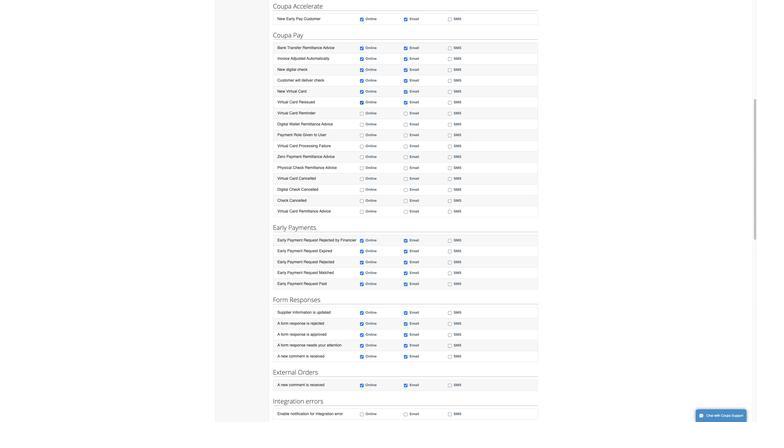 Task type: locate. For each thing, give the bounding box(es) containing it.
check right deliver
[[314, 78, 324, 83]]

your
[[318, 343, 326, 348]]

response up a form response is approved
[[290, 322, 306, 326]]

comment
[[289, 354, 305, 359], [289, 383, 305, 388]]

is down orders
[[306, 383, 309, 388]]

26 sms from the top
[[454, 344, 462, 348]]

2 digital from the top
[[278, 187, 288, 192]]

customer left will
[[278, 78, 294, 83]]

card
[[298, 89, 307, 94], [289, 100, 298, 104], [289, 111, 298, 115], [289, 144, 298, 148], [289, 176, 298, 181], [289, 209, 298, 214]]

0 vertical spatial a new comment is received
[[278, 354, 325, 359]]

request up early payment request expired
[[304, 238, 318, 242]]

information
[[293, 311, 312, 315]]

digital
[[278, 122, 288, 126], [278, 187, 288, 192]]

comment down external orders
[[289, 383, 305, 388]]

received down orders
[[310, 383, 325, 388]]

integration
[[273, 397, 304, 406]]

comment up external orders
[[289, 354, 305, 359]]

payment down early payment request expired
[[287, 260, 303, 264]]

20 sms from the top
[[454, 260, 462, 264]]

cancelled down 'virtual card cancelled'
[[301, 187, 319, 192]]

reminder
[[299, 111, 316, 115]]

0 vertical spatial digital
[[278, 122, 288, 126]]

virtual for virtual card remittance advice
[[278, 209, 288, 214]]

3 request from the top
[[304, 260, 318, 264]]

deliver
[[302, 78, 313, 83]]

15 sms from the top
[[454, 188, 462, 192]]

coupa for coupa accelerate
[[273, 2, 292, 11]]

29 online from the top
[[366, 412, 377, 416]]

chat
[[707, 414, 714, 418]]

card up digital check cancelled on the top left of page
[[289, 176, 298, 181]]

virtual down check cancelled
[[278, 209, 288, 214]]

11 email from the top
[[410, 144, 419, 148]]

new for new digital check
[[278, 67, 285, 72]]

is
[[313, 311, 316, 315], [307, 322, 310, 326], [307, 332, 310, 337], [306, 354, 309, 359], [306, 383, 309, 388]]

customer down accelerate at the top left of the page
[[304, 17, 321, 21]]

form down the supplier
[[281, 322, 289, 326]]

14 email from the top
[[410, 177, 419, 181]]

online
[[366, 17, 377, 21], [366, 46, 377, 50], [366, 57, 377, 61], [366, 68, 377, 72], [366, 78, 377, 83], [366, 89, 377, 94], [366, 100, 377, 104], [366, 111, 377, 115], [366, 122, 377, 126], [366, 133, 377, 137], [366, 144, 377, 148], [366, 155, 377, 159], [366, 166, 377, 170], [366, 177, 377, 181], [366, 188, 377, 192], [366, 199, 377, 203], [366, 209, 377, 214], [366, 238, 377, 242], [366, 249, 377, 253], [366, 260, 377, 264], [366, 271, 377, 275], [366, 282, 377, 286], [366, 311, 377, 315], [366, 322, 377, 326], [366, 333, 377, 337], [366, 344, 377, 348], [366, 355, 377, 359], [366, 383, 377, 388], [366, 412, 377, 416]]

3 new from the top
[[278, 89, 285, 94]]

remittance up payments
[[299, 209, 318, 214]]

22 sms from the top
[[454, 282, 462, 286]]

24 sms from the top
[[454, 322, 462, 326]]

form responses
[[273, 296, 321, 305]]

pay down coupa accelerate
[[296, 17, 303, 21]]

pay up transfer
[[293, 31, 303, 39]]

17 email from the top
[[410, 209, 419, 214]]

coupa up new early pay customer
[[273, 2, 292, 11]]

1 email from the top
[[410, 17, 419, 21]]

request down early payment request rejected at bottom left
[[304, 271, 318, 275]]

1 form from the top
[[281, 322, 289, 326]]

form down a form response is approved
[[281, 343, 289, 348]]

virtual up the virtual card reissued
[[286, 89, 297, 94]]

integration errors
[[273, 397, 323, 406]]

virtual for virtual card reissued
[[278, 100, 288, 104]]

early for early payments
[[273, 223, 287, 232]]

0 vertical spatial coupa
[[273, 2, 292, 11]]

21 sms from the top
[[454, 271, 462, 275]]

0 vertical spatial check
[[297, 67, 308, 72]]

0 horizontal spatial check
[[297, 67, 308, 72]]

request for early payment request matched
[[304, 271, 318, 275]]

2 vertical spatial check
[[278, 198, 288, 203]]

0 vertical spatial received
[[310, 354, 325, 359]]

new for new early pay customer
[[278, 17, 285, 21]]

1 vertical spatial a new comment is received
[[278, 383, 325, 388]]

2 new from the top
[[281, 383, 288, 388]]

a form response needs your attention
[[278, 343, 342, 348]]

None checkbox
[[360, 57, 364, 61], [448, 57, 452, 61], [404, 68, 408, 72], [448, 68, 452, 72], [360, 79, 364, 83], [404, 79, 408, 83], [448, 79, 452, 83], [360, 90, 364, 94], [360, 101, 364, 105], [404, 101, 408, 105], [448, 101, 452, 105], [404, 112, 408, 116], [360, 123, 364, 127], [404, 123, 408, 127], [404, 134, 408, 137], [360, 145, 364, 148], [404, 145, 408, 148], [360, 156, 364, 159], [404, 156, 408, 159], [448, 156, 452, 159], [360, 167, 364, 170], [404, 167, 408, 170], [360, 178, 364, 181], [404, 178, 408, 181], [448, 178, 452, 181], [360, 188, 364, 192], [404, 188, 408, 192], [448, 188, 452, 192], [404, 199, 408, 203], [448, 199, 452, 203], [360, 210, 364, 214], [448, 210, 452, 214], [360, 239, 364, 243], [404, 239, 408, 243], [360, 250, 364, 254], [404, 250, 408, 254], [404, 261, 408, 265], [448, 272, 452, 276], [448, 283, 452, 286], [360, 312, 364, 315], [404, 312, 408, 315], [360, 334, 364, 337], [448, 334, 452, 337], [360, 344, 364, 348], [448, 344, 452, 348], [404, 355, 408, 359], [360, 384, 364, 388], [404, 384, 408, 388], [360, 413, 364, 417], [360, 57, 364, 61], [448, 57, 452, 61], [404, 68, 408, 72], [448, 68, 452, 72], [360, 79, 364, 83], [404, 79, 408, 83], [448, 79, 452, 83], [360, 90, 364, 94], [360, 101, 364, 105], [404, 101, 408, 105], [448, 101, 452, 105], [404, 112, 408, 116], [360, 123, 364, 127], [404, 123, 408, 127], [404, 134, 408, 137], [360, 145, 364, 148], [404, 145, 408, 148], [360, 156, 364, 159], [404, 156, 408, 159], [448, 156, 452, 159], [360, 167, 364, 170], [404, 167, 408, 170], [360, 178, 364, 181], [404, 178, 408, 181], [448, 178, 452, 181], [360, 188, 364, 192], [404, 188, 408, 192], [448, 188, 452, 192], [404, 199, 408, 203], [448, 199, 452, 203], [360, 210, 364, 214], [448, 210, 452, 214], [360, 239, 364, 243], [404, 239, 408, 243], [360, 250, 364, 254], [404, 250, 408, 254], [404, 261, 408, 265], [448, 272, 452, 276], [448, 283, 452, 286], [360, 312, 364, 315], [404, 312, 408, 315], [360, 334, 364, 337], [448, 334, 452, 337], [360, 344, 364, 348], [448, 344, 452, 348], [404, 355, 408, 359], [360, 384, 364, 388], [404, 384, 408, 388], [360, 413, 364, 417]]

13 online from the top
[[366, 166, 377, 170]]

card for reminder
[[289, 111, 298, 115]]

advice for zero payment remittance advice
[[323, 155, 335, 159]]

early left payments
[[273, 223, 287, 232]]

20 email from the top
[[410, 260, 419, 264]]

cancelled down digital check cancelled on the top left of page
[[290, 198, 307, 203]]

card for remittance
[[289, 209, 298, 214]]

virtual for virtual card cancelled
[[278, 176, 288, 181]]

card down customer will deliver check at top
[[298, 89, 307, 94]]

payment up early payment request rejected at bottom left
[[287, 249, 303, 253]]

1 rejected from the top
[[319, 238, 334, 242]]

23 email from the top
[[410, 311, 419, 315]]

1 vertical spatial response
[[290, 332, 306, 337]]

bank
[[278, 45, 286, 50]]

new up the virtual card reissued
[[278, 89, 285, 94]]

21 email from the top
[[410, 271, 419, 275]]

remittance
[[303, 45, 322, 50], [301, 122, 321, 126], [303, 155, 322, 159], [305, 166, 325, 170], [299, 209, 318, 214]]

a form response is rejected
[[278, 322, 324, 326]]

2 vertical spatial form
[[281, 343, 289, 348]]

remittance down 'zero payment remittance advice'
[[305, 166, 325, 170]]

1 vertical spatial received
[[310, 383, 325, 388]]

early payment request rejected
[[278, 260, 334, 264]]

physical check remittance advice
[[278, 166, 337, 170]]

digital up check cancelled
[[278, 187, 288, 192]]

new up coupa pay at the left
[[278, 17, 285, 21]]

1 vertical spatial cancelled
[[301, 187, 319, 192]]

new up 'external'
[[281, 354, 288, 359]]

2 new from the top
[[278, 67, 285, 72]]

0 vertical spatial new
[[278, 17, 285, 21]]

payment for early payment request paid
[[287, 282, 303, 286]]

3 response from the top
[[290, 343, 306, 348]]

26 online from the top
[[366, 344, 377, 348]]

3 sms from the top
[[454, 57, 462, 61]]

early payment request paid
[[278, 282, 327, 286]]

27 online from the top
[[366, 355, 377, 359]]

customer will deliver check
[[278, 78, 324, 83]]

bank transfer remittance advice
[[278, 45, 335, 50]]

check down invoice adjusted automatically
[[297, 67, 308, 72]]

1 horizontal spatial check
[[314, 78, 324, 83]]

is left the updated
[[313, 311, 316, 315]]

request down early payment request matched
[[304, 282, 318, 286]]

1 new from the top
[[281, 354, 288, 359]]

expired
[[319, 249, 332, 253]]

2 response from the top
[[290, 332, 306, 337]]

virtual for virtual card reminder
[[278, 111, 288, 115]]

0 vertical spatial new
[[281, 354, 288, 359]]

3 online from the top
[[366, 57, 377, 61]]

coupa up bank at the left of page
[[273, 31, 292, 39]]

0 vertical spatial cancelled
[[299, 176, 316, 181]]

for
[[310, 412, 315, 416]]

payment down the early payments
[[287, 238, 303, 242]]

early up early payment request paid
[[278, 271, 286, 275]]

received down your
[[310, 354, 325, 359]]

supplier information is updated
[[278, 311, 331, 315]]

rejected left by
[[319, 238, 334, 242]]

2 sms from the top
[[454, 46, 462, 50]]

accelerate
[[293, 2, 323, 11]]

0 vertical spatial pay
[[296, 17, 303, 21]]

2 a new comment is received from the top
[[278, 383, 325, 388]]

new
[[278, 17, 285, 21], [278, 67, 285, 72], [278, 89, 285, 94]]

2 received from the top
[[310, 383, 325, 388]]

virtual down physical
[[278, 176, 288, 181]]

0 vertical spatial comment
[[289, 354, 305, 359]]

reissued
[[299, 100, 315, 104]]

notification
[[291, 412, 309, 416]]

1 vertical spatial pay
[[293, 31, 303, 39]]

new for new virtual card
[[278, 89, 285, 94]]

card up wallet
[[289, 111, 298, 115]]

1 vertical spatial new
[[281, 383, 288, 388]]

1 digital from the top
[[278, 122, 288, 126]]

early for early payment request rejected by financier
[[278, 238, 286, 242]]

email
[[410, 17, 419, 21], [410, 46, 419, 50], [410, 57, 419, 61], [410, 68, 419, 72], [410, 78, 419, 83], [410, 89, 419, 94], [410, 100, 419, 104], [410, 111, 419, 115], [410, 122, 419, 126], [410, 133, 419, 137], [410, 144, 419, 148], [410, 155, 419, 159], [410, 166, 419, 170], [410, 177, 419, 181], [410, 188, 419, 192], [410, 199, 419, 203], [410, 209, 419, 214], [410, 238, 419, 242], [410, 249, 419, 253], [410, 260, 419, 264], [410, 271, 419, 275], [410, 282, 419, 286], [410, 311, 419, 315], [410, 322, 419, 326], [410, 333, 419, 337], [410, 344, 419, 348], [410, 355, 419, 359], [410, 383, 419, 388], [410, 412, 419, 416]]

None checkbox
[[360, 18, 364, 21], [404, 18, 408, 21], [448, 18, 452, 21], [360, 47, 364, 50], [404, 47, 408, 50], [448, 47, 452, 50], [404, 57, 408, 61], [360, 68, 364, 72], [404, 90, 408, 94], [448, 90, 452, 94], [360, 112, 364, 116], [448, 112, 452, 116], [448, 123, 452, 127], [360, 134, 364, 137], [448, 134, 452, 137], [448, 145, 452, 148], [448, 167, 452, 170], [360, 199, 364, 203], [404, 210, 408, 214], [448, 239, 452, 243], [448, 250, 452, 254], [360, 261, 364, 265], [448, 261, 452, 265], [360, 272, 364, 276], [404, 272, 408, 276], [360, 283, 364, 286], [404, 283, 408, 286], [448, 312, 452, 315], [360, 323, 364, 326], [404, 323, 408, 326], [448, 323, 452, 326], [404, 334, 408, 337], [404, 344, 408, 348], [360, 355, 364, 359], [448, 355, 452, 359], [448, 384, 452, 388], [404, 413, 408, 417], [448, 413, 452, 417], [360, 18, 364, 21], [404, 18, 408, 21], [448, 18, 452, 21], [360, 47, 364, 50], [404, 47, 408, 50], [448, 47, 452, 50], [404, 57, 408, 61], [360, 68, 364, 72], [404, 90, 408, 94], [448, 90, 452, 94], [360, 112, 364, 116], [448, 112, 452, 116], [448, 123, 452, 127], [360, 134, 364, 137], [448, 134, 452, 137], [448, 145, 452, 148], [448, 167, 452, 170], [360, 199, 364, 203], [404, 210, 408, 214], [448, 239, 452, 243], [448, 250, 452, 254], [360, 261, 364, 265], [448, 261, 452, 265], [360, 272, 364, 276], [404, 272, 408, 276], [360, 283, 364, 286], [404, 283, 408, 286], [448, 312, 452, 315], [360, 323, 364, 326], [404, 323, 408, 326], [448, 323, 452, 326], [404, 334, 408, 337], [404, 344, 408, 348], [360, 355, 364, 359], [448, 355, 452, 359], [448, 384, 452, 388], [404, 413, 408, 417], [448, 413, 452, 417]]

coupa for coupa pay
[[273, 31, 292, 39]]

6 sms from the top
[[454, 89, 462, 94]]

1 vertical spatial digital
[[278, 187, 288, 192]]

a new comment is received down external orders
[[278, 383, 325, 388]]

9 sms from the top
[[454, 122, 462, 126]]

14 online from the top
[[366, 177, 377, 181]]

rejected for early payment request rejected
[[319, 260, 334, 264]]

28 sms from the top
[[454, 383, 462, 388]]

new left digital in the top of the page
[[278, 67, 285, 72]]

payment left role
[[278, 133, 293, 137]]

pay
[[296, 17, 303, 21], [293, 31, 303, 39]]

payment
[[278, 133, 293, 137], [287, 155, 302, 159], [287, 238, 303, 242], [287, 249, 303, 253], [287, 260, 303, 264], [287, 271, 303, 275], [287, 282, 303, 286]]

29 sms from the top
[[454, 412, 462, 416]]

payment up early payment request paid
[[287, 271, 303, 275]]

card down role
[[289, 144, 298, 148]]

virtual
[[286, 89, 297, 94], [278, 100, 288, 104], [278, 111, 288, 115], [278, 144, 288, 148], [278, 176, 288, 181], [278, 209, 288, 214]]

request up early payment request rejected at bottom left
[[304, 249, 318, 253]]

payment for early payment request rejected
[[287, 260, 303, 264]]

2 vertical spatial coupa
[[721, 414, 731, 418]]

role
[[294, 133, 302, 137]]

digital left wallet
[[278, 122, 288, 126]]

virtual up zero
[[278, 144, 288, 148]]

6 online from the top
[[366, 89, 377, 94]]

digital
[[286, 67, 296, 72]]

new early pay customer
[[278, 17, 321, 21]]

early up form
[[278, 282, 286, 286]]

coupa accelerate
[[273, 2, 323, 11]]

early for early payment request expired
[[278, 249, 286, 253]]

0 vertical spatial rejected
[[319, 238, 334, 242]]

2 vertical spatial new
[[278, 89, 285, 94]]

virtual down the virtual card reissued
[[278, 111, 288, 115]]

a new comment is received
[[278, 354, 325, 359], [278, 383, 325, 388]]

early
[[286, 17, 295, 21], [273, 223, 287, 232], [278, 238, 286, 242], [278, 249, 286, 253], [278, 260, 286, 264], [278, 271, 286, 275], [278, 282, 286, 286]]

rejected for early payment request rejected by financier
[[319, 238, 334, 242]]

27 sms from the top
[[454, 355, 462, 359]]

invoice adjusted automatically
[[278, 56, 329, 61]]

error
[[335, 412, 343, 416]]

early payment request rejected by financier
[[278, 238, 357, 242]]

2 vertical spatial response
[[290, 343, 306, 348]]

cancelled down physical check remittance advice
[[299, 176, 316, 181]]

remittance for wallet
[[301, 122, 321, 126]]

card down check cancelled
[[289, 209, 298, 214]]

0 vertical spatial response
[[290, 322, 306, 326]]

response down a form response is rejected
[[290, 332, 306, 337]]

digital check cancelled
[[278, 187, 319, 192]]

sms
[[454, 17, 462, 21], [454, 46, 462, 50], [454, 57, 462, 61], [454, 68, 462, 72], [454, 78, 462, 83], [454, 89, 462, 94], [454, 100, 462, 104], [454, 111, 462, 115], [454, 122, 462, 126], [454, 133, 462, 137], [454, 144, 462, 148], [454, 155, 462, 159], [454, 166, 462, 170], [454, 177, 462, 181], [454, 188, 462, 192], [454, 199, 462, 203], [454, 209, 462, 214], [454, 238, 462, 242], [454, 249, 462, 253], [454, 260, 462, 264], [454, 271, 462, 275], [454, 282, 462, 286], [454, 311, 462, 315], [454, 322, 462, 326], [454, 333, 462, 337], [454, 344, 462, 348], [454, 355, 462, 359], [454, 383, 462, 388], [454, 412, 462, 416]]

response down a form response is approved
[[290, 343, 306, 348]]

early up early payment request rejected at bottom left
[[278, 249, 286, 253]]

3 email from the top
[[410, 57, 419, 61]]

card for cancelled
[[289, 176, 298, 181]]

check up 'virtual card cancelled'
[[293, 166, 304, 170]]

new
[[281, 354, 288, 359], [281, 383, 288, 388]]

1 vertical spatial check
[[314, 78, 324, 83]]

1 a new comment is received from the top
[[278, 354, 325, 359]]

transfer
[[287, 45, 302, 50]]

1 vertical spatial coupa
[[273, 31, 292, 39]]

user
[[318, 133, 326, 137]]

early for early payment request matched
[[278, 271, 286, 275]]

check down digital check cancelled on the top left of page
[[278, 198, 288, 203]]

by
[[335, 238, 340, 242]]

1 response from the top
[[290, 322, 306, 326]]

orders
[[298, 368, 318, 377]]

virtual for virtual card processing failure
[[278, 144, 288, 148]]

virtual down new virtual card
[[278, 100, 288, 104]]

5 request from the top
[[304, 282, 318, 286]]

request for early payment request rejected by financier
[[304, 238, 318, 242]]

enable
[[278, 412, 290, 416]]

1 request from the top
[[304, 238, 318, 242]]

advice for bank transfer remittance advice
[[323, 45, 335, 50]]

13 email from the top
[[410, 166, 419, 170]]

4 request from the top
[[304, 271, 318, 275]]

7 email from the top
[[410, 100, 419, 104]]

1 vertical spatial form
[[281, 332, 289, 337]]

check cancelled
[[278, 198, 307, 203]]

processing
[[299, 144, 318, 148]]

received
[[310, 354, 325, 359], [310, 383, 325, 388]]

rejected
[[319, 238, 334, 242], [319, 260, 334, 264]]

payment right zero
[[287, 155, 302, 159]]

external orders
[[273, 368, 318, 377]]

8 online from the top
[[366, 111, 377, 115]]

external
[[273, 368, 296, 377]]

1 sms from the top
[[454, 17, 462, 21]]

1 vertical spatial rejected
[[319, 260, 334, 264]]

12 sms from the top
[[454, 155, 462, 159]]

is down a form response needs your attention on the left of page
[[306, 354, 309, 359]]

response for rejected
[[290, 322, 306, 326]]

response for your
[[290, 343, 306, 348]]

remittance up given
[[301, 122, 321, 126]]

customer
[[304, 17, 321, 21], [278, 78, 294, 83]]

new down 'external'
[[281, 383, 288, 388]]

1 vertical spatial check
[[289, 187, 300, 192]]

a new comment is received down a form response needs your attention on the left of page
[[278, 354, 325, 359]]

matched
[[319, 271, 334, 275]]

check
[[293, 166, 304, 170], [289, 187, 300, 192], [278, 198, 288, 203]]

1 vertical spatial comment
[[289, 383, 305, 388]]

3 a from the top
[[278, 343, 280, 348]]

request up early payment request matched
[[304, 260, 318, 264]]

coupa right with
[[721, 414, 731, 418]]

early down early payment request expired
[[278, 260, 286, 264]]

form down a form response is rejected
[[281, 332, 289, 337]]

check down 'virtual card cancelled'
[[289, 187, 300, 192]]

0 vertical spatial customer
[[304, 17, 321, 21]]

a
[[278, 322, 280, 326], [278, 332, 280, 337], [278, 343, 280, 348], [278, 354, 280, 359], [278, 383, 280, 388]]

integration
[[316, 412, 334, 416]]

1 horizontal spatial customer
[[304, 17, 321, 21]]

early down coupa accelerate
[[286, 17, 295, 21]]

rejected up matched
[[319, 260, 334, 264]]

1 new from the top
[[278, 17, 285, 21]]

form
[[281, 322, 289, 326], [281, 332, 289, 337], [281, 343, 289, 348]]

form for a form response is rejected
[[281, 322, 289, 326]]

remittance up automatically at the left of the page
[[303, 45, 322, 50]]

0 vertical spatial form
[[281, 322, 289, 326]]

form for a form response is approved
[[281, 332, 289, 337]]

zero
[[278, 155, 285, 159]]

2 request from the top
[[304, 249, 318, 253]]

response
[[290, 322, 306, 326], [290, 332, 306, 337], [290, 343, 306, 348]]

17 sms from the top
[[454, 209, 462, 214]]

0 horizontal spatial customer
[[278, 78, 294, 83]]

2 form from the top
[[281, 332, 289, 337]]

wallet
[[289, 122, 300, 126]]

remittance down processing
[[303, 155, 322, 159]]

16 email from the top
[[410, 199, 419, 203]]

18 sms from the top
[[454, 238, 462, 242]]

virtual card processing failure
[[278, 144, 331, 148]]

1 vertical spatial new
[[278, 67, 285, 72]]

virtual card reminder
[[278, 111, 316, 115]]

0 vertical spatial check
[[293, 166, 304, 170]]

early down the early payments
[[278, 238, 286, 242]]

physical
[[278, 166, 292, 170]]

financier
[[341, 238, 357, 242]]

advice for physical check remittance advice
[[326, 166, 337, 170]]

23 sms from the top
[[454, 311, 462, 315]]

7 sms from the top
[[454, 100, 462, 104]]

7 online from the top
[[366, 100, 377, 104]]

remittance for check
[[305, 166, 325, 170]]

card down new virtual card
[[289, 100, 298, 104]]

coupa
[[273, 2, 292, 11], [273, 31, 292, 39], [721, 414, 731, 418]]

payment down early payment request matched
[[287, 282, 303, 286]]

advice
[[323, 45, 335, 50], [321, 122, 333, 126], [323, 155, 335, 159], [326, 166, 337, 170], [319, 209, 331, 214]]



Task type: describe. For each thing, give the bounding box(es) containing it.
21 online from the top
[[366, 271, 377, 275]]

2 email from the top
[[410, 46, 419, 50]]

new digital check
[[278, 67, 308, 72]]

rejected
[[311, 322, 324, 326]]

9 email from the top
[[410, 122, 419, 126]]

1 online from the top
[[366, 17, 377, 21]]

payment for early payment request expired
[[287, 249, 303, 253]]

16 sms from the top
[[454, 199, 462, 203]]

2 online from the top
[[366, 46, 377, 50]]

26 email from the top
[[410, 344, 419, 348]]

check for digital
[[289, 187, 300, 192]]

digital for digital check cancelled
[[278, 187, 288, 192]]

digital wallet remittance advice
[[278, 122, 333, 126]]

4 online from the top
[[366, 68, 377, 72]]

automatically
[[307, 56, 329, 61]]

early for early payment request rejected
[[278, 260, 286, 264]]

is left approved
[[307, 332, 310, 337]]

card for processing
[[289, 144, 298, 148]]

1 a from the top
[[278, 322, 280, 326]]

25 email from the top
[[410, 333, 419, 337]]

response for approved
[[290, 332, 306, 337]]

new virtual card
[[278, 89, 307, 94]]

11 online from the top
[[366, 144, 377, 148]]

5 online from the top
[[366, 78, 377, 83]]

15 email from the top
[[410, 188, 419, 192]]

attention
[[327, 343, 342, 348]]

15 online from the top
[[366, 188, 377, 192]]

advice for digital wallet remittance advice
[[321, 122, 333, 126]]

5 email from the top
[[410, 78, 419, 83]]

responses
[[290, 296, 321, 305]]

19 online from the top
[[366, 249, 377, 253]]

25 sms from the top
[[454, 333, 462, 337]]

check for physical
[[293, 166, 304, 170]]

13 sms from the top
[[454, 166, 462, 170]]

1 vertical spatial customer
[[278, 78, 294, 83]]

early payment request expired
[[278, 249, 332, 253]]

virtual card cancelled
[[278, 176, 316, 181]]

22 email from the top
[[410, 282, 419, 286]]

payment for early payment request matched
[[287, 271, 303, 275]]

2 vertical spatial cancelled
[[290, 198, 307, 203]]

2 comment from the top
[[289, 383, 305, 388]]

28 online from the top
[[366, 383, 377, 388]]

adjusted
[[291, 56, 306, 61]]

support
[[732, 414, 744, 418]]

request for early payment request rejected
[[304, 260, 318, 264]]

cancelled for digital check cancelled
[[301, 187, 319, 192]]

28 email from the top
[[410, 383, 419, 388]]

10 email from the top
[[410, 133, 419, 137]]

failure
[[319, 144, 331, 148]]

19 email from the top
[[410, 249, 419, 253]]

early payments
[[273, 223, 316, 232]]

8 email from the top
[[410, 111, 419, 115]]

2 a from the top
[[278, 332, 280, 337]]

remittance for card
[[299, 209, 318, 214]]

9 online from the top
[[366, 122, 377, 126]]

1 comment from the top
[[289, 354, 305, 359]]

virtual card reissued
[[278, 100, 315, 104]]

19 sms from the top
[[454, 249, 462, 253]]

a form response is approved
[[278, 332, 327, 337]]

enable notification for integration error
[[278, 412, 343, 416]]

virtual card remittance advice
[[278, 209, 331, 214]]

10 sms from the top
[[454, 133, 462, 137]]

advice for virtual card remittance advice
[[319, 209, 331, 214]]

24 online from the top
[[366, 322, 377, 326]]

supplier
[[278, 311, 292, 315]]

to
[[314, 133, 317, 137]]

is left rejected
[[307, 322, 310, 326]]

form
[[273, 296, 288, 305]]

errors
[[306, 397, 323, 406]]

payment for early payment request rejected by financier
[[287, 238, 303, 242]]

1 received from the top
[[310, 354, 325, 359]]

23 online from the top
[[366, 311, 377, 315]]

payments
[[288, 223, 316, 232]]

cancelled for virtual card cancelled
[[299, 176, 316, 181]]

24 email from the top
[[410, 322, 419, 326]]

digital for digital wallet remittance advice
[[278, 122, 288, 126]]

18 online from the top
[[366, 238, 377, 242]]

zero payment remittance advice
[[278, 155, 335, 159]]

coupa pay
[[273, 31, 303, 39]]

29 email from the top
[[410, 412, 419, 416]]

6 email from the top
[[410, 89, 419, 94]]

card for reissued
[[289, 100, 298, 104]]

early payment request matched
[[278, 271, 334, 275]]

remittance for transfer
[[303, 45, 322, 50]]

18 email from the top
[[410, 238, 419, 242]]

chat with coupa support button
[[696, 410, 747, 423]]

25 online from the top
[[366, 333, 377, 337]]

chat with coupa support
[[707, 414, 744, 418]]

updated
[[317, 311, 331, 315]]

remittance for payment
[[303, 155, 322, 159]]

4 a from the top
[[278, 354, 280, 359]]

invoice
[[278, 56, 290, 61]]

8 sms from the top
[[454, 111, 462, 115]]

14 sms from the top
[[454, 177, 462, 181]]

coupa inside button
[[721, 414, 731, 418]]

paid
[[319, 282, 327, 286]]

request for early payment request paid
[[304, 282, 318, 286]]

12 email from the top
[[410, 155, 419, 159]]

form for a form response needs your attention
[[281, 343, 289, 348]]

16 online from the top
[[366, 199, 377, 203]]

20 online from the top
[[366, 260, 377, 264]]

5 sms from the top
[[454, 78, 462, 83]]

payment for zero payment remittance advice
[[287, 155, 302, 159]]

4 email from the top
[[410, 68, 419, 72]]

27 email from the top
[[410, 355, 419, 359]]

11 sms from the top
[[454, 144, 462, 148]]

22 online from the top
[[366, 282, 377, 286]]

will
[[295, 78, 301, 83]]

payment role given to user
[[278, 133, 326, 137]]

early for early payment request paid
[[278, 282, 286, 286]]

12 online from the top
[[366, 155, 377, 159]]

17 online from the top
[[366, 209, 377, 214]]

request for early payment request expired
[[304, 249, 318, 253]]

needs
[[307, 343, 317, 348]]

with
[[715, 414, 720, 418]]

approved
[[311, 332, 327, 337]]

5 a from the top
[[278, 383, 280, 388]]

10 online from the top
[[366, 133, 377, 137]]

4 sms from the top
[[454, 68, 462, 72]]

given
[[303, 133, 313, 137]]



Task type: vqa. For each thing, say whether or not it's contained in the screenshot.
Card corresponding to Reissued
yes



